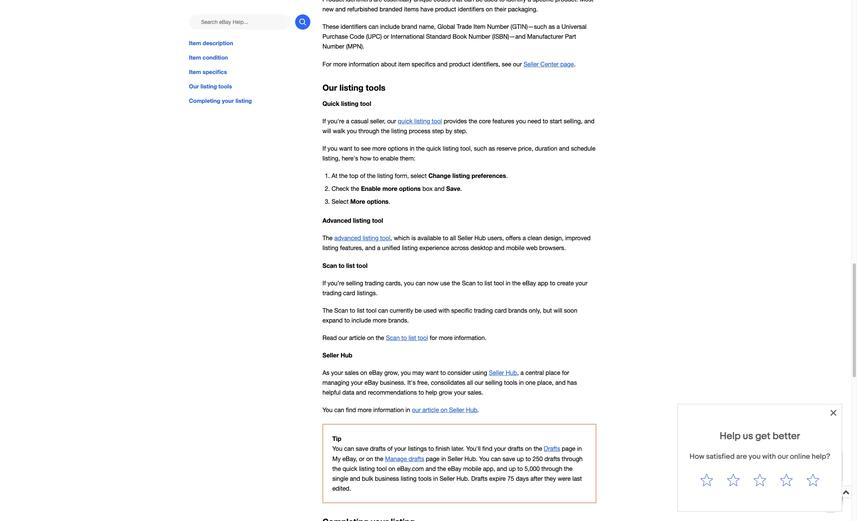 Task type: describe. For each thing, give the bounding box(es) containing it.
in inside , a central place for managing your ebay business. it's free, consolidates all our selling tools in one place, and has helpful data and recommendations to help grow your sales.
[[519, 379, 524, 386]]

listing up advanced listing tool link
[[353, 217, 371, 224]]

as your sales on ebay grow, you may want to consider using seller hub
[[323, 369, 517, 376]]

save inside page in seller hub. you can save up to 250 drafts through the quick listing tool on ebay.com and the ebay mobile app, and up to 5,000 through the single and bulk business listing tools in seller hub. drafts expire 75 days after they were last edited.
[[503, 455, 515, 462]]

walk
[[333, 128, 345, 134]]

provides
[[444, 118, 467, 124]]

to inside provides the core features you need to start selling, and will walk you through the listing process step by step.
[[543, 118, 548, 124]]

to inside ', which is available to all seller hub users, offers a clean design, improved listing features, and a unified listing experience across desktop and mobile web browsers.'
[[443, 235, 448, 242]]

you up it's
[[401, 369, 411, 376]]

the up enable
[[367, 172, 376, 179]]

trading inside the scan to list tool can currently be used with specific trading card brands only, but will soon expand to include more brands.
[[474, 307, 493, 314]]

as inside these identifiers can include brand name, global trade item number (gtin)—such as a universal purchase code (upc) or international standard book number (isbn)—and manufacturer part number (mpn).
[[549, 23, 555, 30]]

if you want to see more options in the quick listing tool, such as reserve price, duration and schedule listing, here's how to enable them:
[[323, 145, 596, 162]]

tip you can save drafts of your listings to finish later. you'll find your drafts on the drafts
[[332, 435, 560, 452]]

you inside get the help you need from our automated assistant, or contact an agent.
[[783, 456, 791, 462]]

on inside 'page in my ebay, or on the'
[[366, 455, 373, 462]]

0 vertical spatial quick
[[398, 118, 413, 124]]

agent.
[[790, 471, 805, 477]]

check the enable more options box and save .
[[332, 185, 462, 192]]

the down if you're a casual seller, our quick listing tool
[[381, 128, 390, 134]]

0 horizontal spatial article
[[349, 334, 366, 341]]

consider
[[448, 369, 471, 376]]

process
[[409, 128, 431, 134]]

more down form,
[[383, 185, 398, 192]]

listings.
[[357, 289, 378, 296]]

can down helpful
[[334, 407, 344, 413]]

1 vertical spatial hub.
[[457, 475, 470, 482]]

product for have
[[435, 6, 456, 13]]

item for item condition
[[189, 54, 201, 61]]

data
[[342, 389, 354, 396]]

for
[[323, 61, 332, 67]]

the for the scan to list tool can currently be used with specific trading card brands only, but will soon expand to include more brands.
[[323, 307, 333, 314]]

drafts up manage
[[370, 445, 386, 452]]

include inside these identifiers can include brand name, global trade item number (gtin)—such as a universal purchase code (upc) or international standard book number (isbn)—and manufacturer part number (mpn).
[[380, 23, 400, 30]]

item description
[[189, 39, 233, 46]]

quick
[[323, 100, 339, 107]]

and right ebay.com
[[426, 465, 436, 472]]

options inside the if you want to see more options in the quick listing tool, such as reserve price, duration and schedule listing, here's how to enable them:
[[388, 145, 408, 152]]

1 vertical spatial number
[[469, 33, 491, 40]]

in inside 'page in my ebay, or on the'
[[577, 445, 582, 452]]

you down casual
[[347, 128, 357, 134]]

edited.
[[332, 485, 351, 492]]

item description link
[[189, 39, 310, 47]]

include inside the scan to list tool can currently be used with specific trading card brands only, but will soon expand to include more brands.
[[352, 317, 371, 324]]

, a central place for managing your ebay business. it's free, consolidates all our selling tools in one place, and has helpful data and recommendations to help grow your sales.
[[323, 369, 577, 396]]

hub up sales
[[341, 351, 353, 359]]

condition
[[203, 54, 228, 61]]

the down finish
[[438, 465, 446, 472]]

more right for
[[333, 61, 347, 67]]

all inside ', which is available to all seller hub users, offers a clean design, improved listing features, and a unified listing experience across desktop and mobile web browsers.'
[[450, 235, 456, 242]]

tool inside the scan to list tool can currently be used with specific trading card brands only, but will soon expand to include more brands.
[[366, 307, 377, 314]]

and up expire
[[497, 465, 507, 472]]

mobile inside ', which is available to all seller hub users, offers a clean design, improved listing features, and a unified listing experience across desktop and mobile web browsers.'
[[506, 245, 525, 251]]

and left has
[[556, 379, 566, 386]]

may
[[413, 369, 424, 376]]

seller center page link
[[524, 61, 574, 67]]

ebay inside if you're selling trading cards, you can now use the scan to list tool in the ebay app to create your trading card listings.
[[523, 280, 536, 286]]

1 horizontal spatial see
[[502, 61, 511, 67]]

has
[[567, 379, 577, 386]]

they
[[545, 475, 556, 482]]

as inside the if you want to see more options in the quick listing tool, such as reserve price, duration and schedule listing, here's how to enable them:
[[489, 145, 495, 152]]

select
[[332, 198, 349, 205]]

clean
[[528, 235, 542, 242]]

seller down later.
[[448, 455, 463, 462]]

you right the features
[[516, 118, 526, 124]]

item for item description
[[189, 39, 201, 46]]

can inside the scan to list tool can currently be used with specific trading card brands only, but will soon expand to include more brands.
[[378, 307, 388, 314]]

listing up features,
[[363, 235, 379, 242]]

design,
[[544, 235, 564, 242]]

. inside select more options .
[[389, 198, 390, 205]]

you can find more information in our article on seller hub .
[[323, 407, 479, 413]]

enable
[[380, 155, 398, 162]]

and left bulk
[[350, 475, 360, 482]]

our inside , a central place for managing your ebay business. it's free, consolidates all our selling tools in one place, and has helpful data and recommendations to help grow your sales.
[[475, 379, 484, 386]]

from
[[806, 456, 817, 462]]

on left scan to list tool link at the bottom of the page
[[367, 334, 374, 341]]

tool inside if you're selling trading cards, you can now use the scan to list tool in the ebay app to create your trading card listings.
[[494, 280, 504, 286]]

scan down brands.
[[386, 334, 400, 341]]

listing down ebay.com
[[401, 475, 417, 482]]

1 vertical spatial options
[[399, 185, 421, 192]]

2 vertical spatial number
[[323, 43, 344, 50]]

brands
[[509, 307, 527, 314]]

0 vertical spatial you
[[323, 407, 333, 413]]

listing inside provides the core features you need to start selling, and will walk you through the listing process step by step.
[[391, 128, 407, 134]]

tools up completing your listing at the top left of page
[[219, 83, 232, 90]]

hub left central at right
[[506, 369, 517, 376]]

can inside tip you can save drafts of your listings to finish later. you'll find your drafts on the drafts
[[344, 445, 354, 452]]

if for if you want to see more options in the quick listing tool, such as reserve price, duration and schedule listing, here's how to enable them:
[[323, 145, 326, 152]]

seller down read
[[323, 351, 339, 359]]

my
[[332, 455, 341, 462]]

by
[[446, 128, 452, 134]]

drafts inside tip you can save drafts of your listings to finish later. you'll find your drafts on the drafts
[[544, 445, 560, 452]]

specifics inside 'link'
[[203, 68, 227, 75]]

selling inside , a central place for managing your ebay business. it's free, consolidates all our selling tools in one place, and has helpful data and recommendations to help grow your sales.
[[485, 379, 503, 386]]

create
[[557, 280, 574, 286]]

ebay inside , a central place for managing your ebay business. it's free, consolidates all our selling tools in one place, and has helpful data and recommendations to help grow your sales.
[[365, 379, 378, 386]]

list inside if you're selling trading cards, you can now use the scan to list tool in the ebay app to create your trading card listings.
[[485, 280, 492, 286]]

branded
[[380, 6, 402, 13]]

these
[[323, 23, 339, 30]]

1 vertical spatial through
[[562, 455, 583, 462]]

quick inside page in seller hub. you can save up to 250 drafts through the quick listing tool on ebay.com and the ebay mobile app, and up to 5,000 through the single and bulk business listing tools in seller hub. drafts expire 75 days after they were last edited.
[[343, 465, 357, 472]]

hub down sales.
[[466, 407, 477, 413]]

refurbished
[[347, 6, 378, 13]]

, for seller hub
[[517, 369, 519, 376]]

description
[[203, 39, 233, 46]]

have
[[421, 6, 434, 13]]

to inside , a central place for managing your ebay business. it's free, consolidates all our selling tools in one place, and has helpful data and recommendations to help grow your sales.
[[419, 389, 424, 396]]

your right grow at the right bottom
[[454, 389, 466, 396]]

0 vertical spatial find
[[346, 407, 356, 413]]

listing up bulk
[[359, 465, 375, 472]]

offers a
[[506, 235, 526, 242]]

the left core
[[469, 118, 477, 124]]

on down grow at the right bottom
[[441, 407, 448, 413]]

1 vertical spatial up
[[509, 465, 516, 472]]

your down sales
[[351, 379, 363, 386]]

more down recommendations
[[358, 407, 372, 413]]

the right use
[[452, 280, 460, 286]]

on inside tip you can save drafts of your listings to finish later. you'll find your drafts on the drafts
[[525, 445, 532, 452]]

our right seller, at the left
[[387, 118, 396, 124]]

the for the advanced listing tool
[[323, 235, 333, 242]]

new
[[323, 6, 334, 13]]

the down my
[[332, 465, 341, 472]]

their
[[495, 6, 507, 13]]

business
[[375, 475, 399, 482]]

2 vertical spatial options
[[367, 198, 389, 205]]

help inside get the help you need from our automated assistant, or contact an agent.
[[771, 456, 781, 462]]

card inside the scan to list tool can currently be used with specific trading card brands only, but will soon expand to include more brands.
[[495, 307, 507, 314]]

helpful
[[323, 389, 341, 396]]

0 vertical spatial number
[[487, 23, 509, 30]]

preferences
[[472, 172, 506, 179]]

page in my ebay, or on the
[[332, 445, 582, 462]]

your inside if you're selling trading cards, you can now use the scan to list tool in the ebay app to create your trading card listings.
[[576, 280, 588, 286]]

the up were
[[564, 465, 573, 472]]

as
[[323, 369, 330, 376]]

, for advanced listing tool
[[391, 235, 392, 242]]

save inside tip you can save drafts of your listings to finish later. you'll find your drafts on the drafts
[[356, 445, 368, 452]]

list inside the scan to list tool can currently be used with specific trading card brands only, but will soon expand to include more brands.
[[357, 307, 365, 314]]

select
[[411, 172, 427, 179]]

after
[[531, 475, 543, 482]]

sales
[[345, 369, 359, 376]]

reserve
[[497, 145, 517, 152]]

be
[[415, 307, 422, 314]]

use
[[440, 280, 450, 286]]

and down users,
[[494, 245, 505, 251]]

tip
[[332, 435, 341, 442]]

change
[[429, 172, 451, 179]]

ebay.com
[[397, 465, 424, 472]]

page for page in my ebay, or on the
[[562, 445, 576, 452]]

item inside these identifiers can include brand name, global trade item number (gtin)—such as a universal purchase code (upc) or international standard book number (isbn)—and manufacturer part number (mpn).
[[474, 23, 486, 30]]

listing up save
[[453, 172, 470, 179]]

selling inside if you're selling trading cards, you can now use the scan to list tool in the ebay app to create your trading card listings.
[[346, 280, 363, 286]]

seller left "center"
[[524, 61, 539, 67]]

ebay left grow,
[[369, 369, 383, 376]]

can inside page in seller hub. you can save up to 250 drafts through the quick listing tool on ebay.com and the ebay mobile app, and up to 5,000 through the single and bulk business listing tools in seller hub. drafts expire 75 days after they were last edited.
[[491, 455, 501, 462]]

find inside tip you can save drafts of your listings to finish later. you'll find your drafts on the drafts
[[482, 445, 493, 452]]

1 vertical spatial trading
[[323, 289, 342, 296]]

scan inside if you're selling trading cards, you can now use the scan to list tool in the ebay app to create your trading card listings.
[[462, 280, 476, 286]]

features,
[[340, 245, 364, 251]]

ebay inside page in seller hub. you can save up to 250 drafts through the quick listing tool on ebay.com and the ebay mobile app, and up to 5,000 through the single and bulk business listing tools in seller hub. drafts expire 75 days after they were last edited.
[[448, 465, 462, 472]]

list down features,
[[346, 262, 355, 269]]

identifiers inside most new and refurbished branded items have product identifiers on their packaging.
[[458, 6, 484, 13]]

read our article on the scan to list tool for more information.
[[323, 334, 487, 341]]

check
[[332, 185, 349, 192]]

our article on seller hub link
[[412, 407, 477, 413]]

or inside 'page in my ebay, or on the'
[[359, 455, 365, 462]]

page for page in seller hub. you can save up to 250 drafts through the quick listing tool on ebay.com and the ebay mobile app, and up to 5,000 through the single and bulk business listing tools in seller hub. drafts expire 75 days after they were last edited.
[[426, 455, 440, 462]]

used
[[424, 307, 437, 314]]

casual
[[351, 118, 369, 124]]

international
[[391, 33, 424, 40]]

experience
[[420, 245, 449, 251]]

enable
[[361, 185, 381, 192]]

card inside if you're selling trading cards, you can now use the scan to list tool in the ebay app to create your trading card listings.
[[343, 289, 355, 296]]

manufacturer
[[527, 33, 564, 40]]

you inside tip you can save drafts of your listings to finish later. you'll find your drafts on the drafts
[[332, 445, 343, 452]]

our down it's
[[412, 407, 421, 413]]

it's
[[408, 379, 416, 386]]

list down brands.
[[409, 334, 416, 341]]

currently
[[390, 307, 413, 314]]

the scan to list tool can currently be used with specific trading card brands only, but will soon expand to include more brands.
[[323, 307, 578, 324]]

selling,
[[564, 118, 583, 124]]

now
[[427, 280, 439, 286]]

across
[[451, 245, 469, 251]]

your up managing at the left bottom of the page
[[331, 369, 343, 376]]

about
[[381, 61, 397, 67]]

need inside provides the core features you need to start selling, and will walk you through the listing process step by step.
[[528, 118, 541, 124]]

help inside , a central place for managing your ebay business. it's free, consolidates all our selling tools in one place, and has helpful data and recommendations to help grow your sales.
[[426, 389, 437, 396]]

listing down our listing tools link
[[236, 97, 252, 104]]

seller,
[[370, 118, 386, 124]]

seller right using
[[489, 369, 504, 376]]

box
[[423, 185, 433, 192]]

your right completing
[[222, 97, 234, 104]]

0 vertical spatial page
[[560, 61, 574, 67]]

listing right quick
[[341, 100, 359, 107]]

central
[[526, 369, 544, 376]]

listing up process
[[414, 118, 430, 124]]

to inside tip you can save drafts of your listings to finish later. you'll find your drafts on the drafts
[[429, 445, 434, 452]]

at
[[332, 172, 338, 179]]

drafts up 75
[[508, 445, 524, 452]]

. inside check the enable more options box and save .
[[460, 185, 462, 192]]

were
[[558, 475, 571, 482]]

the advanced listing tool
[[323, 235, 391, 242]]

of inside tip you can save drafts of your listings to finish later. you'll find your drafts on the drafts
[[387, 445, 393, 452]]

. down sales.
[[477, 407, 479, 413]]

completing your listing
[[189, 97, 252, 104]]

browsers.
[[539, 245, 566, 251]]

drafts down listings
[[409, 455, 424, 462]]

or inside get the help you need from our automated assistant, or contact an agent.
[[812, 463, 817, 469]]

drafts inside page in seller hub. you can save up to 250 drafts through the quick listing tool on ebay.com and the ebay mobile app, and up to 5,000 through the single and bulk business listing tools in seller hub. drafts expire 75 days after they were last edited.
[[471, 475, 488, 482]]

form,
[[395, 172, 409, 179]]

users,
[[488, 235, 504, 242]]



Task type: locate. For each thing, give the bounding box(es) containing it.
a left unified
[[377, 245, 381, 251]]

listing,
[[323, 155, 340, 162]]

for up has
[[562, 369, 569, 376]]

unified
[[382, 245, 400, 251]]

list down listings.
[[357, 307, 365, 314]]

75
[[508, 475, 514, 482]]

your right create
[[576, 280, 588, 286]]

page down finish
[[426, 455, 440, 462]]

item down item condition at the top
[[189, 68, 201, 75]]

items
[[404, 6, 419, 13]]

listing up quick listing tool on the top of the page
[[340, 83, 364, 92]]

or inside these identifiers can include brand name, global trade item number (gtin)—such as a universal purchase code (upc) or international standard book number (isbn)—and manufacturer part number (mpn).
[[384, 33, 389, 40]]

tool
[[360, 100, 371, 107], [432, 118, 442, 124], [372, 217, 383, 224], [380, 235, 391, 242], [357, 262, 368, 269], [494, 280, 504, 286], [366, 307, 377, 314], [418, 334, 428, 341], [377, 465, 387, 472]]

more up enable
[[372, 145, 386, 152]]

scan up you're
[[323, 262, 337, 269]]

book
[[453, 33, 467, 40]]

, up unified
[[391, 235, 392, 242]]

the inside the scan to list tool can currently be used with specific trading card brands only, but will soon expand to include more brands.
[[323, 307, 333, 314]]

list
[[346, 262, 355, 269], [485, 280, 492, 286], [357, 307, 365, 314], [409, 334, 416, 341]]

tools down about
[[366, 83, 386, 92]]

our inside get the help you need from our automated assistant, or contact an agent.
[[752, 463, 760, 469]]

through up last in the bottom of the page
[[562, 455, 583, 462]]

tool,
[[460, 145, 472, 152]]

you
[[323, 407, 333, 413], [332, 445, 343, 452], [479, 455, 490, 462]]

standard
[[426, 33, 451, 40]]

will inside provides the core features you need to start selling, and will walk you through the listing process step by step.
[[323, 128, 331, 134]]

listing down item specifics on the left of the page
[[201, 83, 217, 90]]

information down '(mpn).' at the left
[[349, 61, 379, 67]]

a inside these identifiers can include brand name, global trade item number (gtin)—such as a universal purchase code (upc) or international standard book number (isbn)—and manufacturer part number (mpn).
[[557, 23, 560, 30]]

1 vertical spatial all
[[467, 379, 473, 386]]

see right identifiers,
[[502, 61, 511, 67]]

such
[[474, 145, 487, 152]]

a inside , a central place for managing your ebay business. it's free, consolidates all our selling tools in one place, and has helpful data and recommendations to help grow your sales.
[[521, 369, 524, 376]]

if for if you're selling trading cards, you can now use the scan to list tool in the ebay app to create your trading card listings.
[[323, 280, 326, 286]]

of
[[360, 172, 365, 179], [387, 445, 393, 452]]

1 horizontal spatial mobile
[[506, 245, 525, 251]]

seller down grow at the right bottom
[[449, 407, 464, 413]]

or down from
[[812, 463, 817, 469]]

can up (upc)
[[369, 23, 379, 30]]

1 horizontal spatial card
[[495, 307, 507, 314]]

scan inside the scan to list tool can currently be used with specific trading card brands only, but will soon expand to include more brands.
[[334, 307, 348, 314]]

most
[[580, 0, 594, 3]]

item inside 'link'
[[189, 68, 201, 75]]

1 horizontal spatial or
[[384, 33, 389, 40]]

. down reserve
[[506, 172, 508, 179]]

0 vertical spatial include
[[380, 23, 400, 30]]

article down free,
[[423, 407, 439, 413]]

purchase
[[323, 33, 348, 40]]

our up completing
[[189, 83, 199, 90]]

can inside these identifiers can include brand name, global trade item number (gtin)—such as a universal purchase code (upc) or international standard book number (isbn)—and manufacturer part number (mpn).
[[369, 23, 379, 30]]

list down desktop
[[485, 280, 492, 286]]

if for if you're a casual seller, our quick listing tool
[[323, 118, 326, 124]]

tools inside page in seller hub. you can save up to 250 drafts through the quick listing tool on ebay.com and the ebay mobile app, and up to 5,000 through the single and bulk business listing tools in seller hub. drafts expire 75 days after they were last edited.
[[418, 475, 432, 482]]

you'll
[[466, 445, 481, 452]]

0 vertical spatial want
[[339, 145, 352, 152]]

in inside the if you want to see more options in the quick listing tool, such as reserve price, duration and schedule listing, here's how to enable them:
[[410, 145, 415, 152]]

0 vertical spatial through
[[359, 128, 380, 134]]

listing down if you're a casual seller, our quick listing tool
[[391, 128, 407, 134]]

and inside check the enable more options box and save .
[[434, 185, 445, 192]]

0 vertical spatial up
[[517, 455, 524, 462]]

the down process
[[416, 145, 425, 152]]

through down seller, at the left
[[359, 128, 380, 134]]

global
[[438, 23, 455, 30]]

cards,
[[386, 280, 402, 286]]

can left 'currently'
[[378, 307, 388, 314]]

and inside most new and refurbished branded items have product identifiers on their packaging.
[[336, 6, 346, 13]]

will left walk on the left top
[[323, 128, 331, 134]]

specifics right 'item'
[[412, 61, 436, 67]]

1 horizontal spatial article
[[423, 407, 439, 413]]

1 vertical spatial save
[[503, 455, 515, 462]]

1 horizontal spatial specifics
[[412, 61, 436, 67]]

specifics
[[412, 61, 436, 67], [203, 68, 227, 75]]

1 horizontal spatial identifiers
[[458, 6, 484, 13]]

1 vertical spatial help
[[771, 456, 781, 462]]

and inside provides the core features you need to start selling, and will walk you through the listing process step by step.
[[584, 118, 595, 124]]

of inside at the top of the listing form, select change listing preferences .
[[360, 172, 365, 179]]

number down trade
[[469, 33, 491, 40]]

the inside the if you want to see more options in the quick listing tool, such as reserve price, duration and schedule listing, here's how to enable them:
[[416, 145, 425, 152]]

a inside ', which is available to all seller hub users, offers a clean design, improved listing features, and a unified listing experience across desktop and mobile web browsers.'
[[377, 245, 381, 251]]

you inside the if you want to see more options in the quick listing tool, such as reserve price, duration and schedule listing, here's how to enable them:
[[328, 145, 338, 152]]

a left central at right
[[521, 369, 524, 376]]

hub
[[475, 235, 486, 242], [341, 351, 353, 359], [506, 369, 517, 376], [466, 407, 477, 413]]

scan
[[323, 262, 337, 269], [462, 280, 476, 286], [334, 307, 348, 314], [386, 334, 400, 341]]

listing down advanced
[[323, 245, 338, 251]]

, inside ', which is available to all seller hub users, offers a clean design, improved listing features, and a unified listing experience across desktop and mobile web browsers.'
[[391, 235, 392, 242]]

0 horizontal spatial card
[[343, 289, 355, 296]]

or
[[384, 33, 389, 40], [359, 455, 365, 462], [812, 463, 817, 469]]

1 horizontal spatial of
[[387, 445, 393, 452]]

0 horizontal spatial trading
[[323, 289, 342, 296]]

ebay
[[523, 280, 536, 286], [369, 369, 383, 376], [365, 379, 378, 386], [448, 465, 462, 472]]

your up the app,
[[494, 445, 506, 452]]

2 vertical spatial quick
[[343, 465, 357, 472]]

you inside if you're selling trading cards, you can now use the scan to list tool in the ebay app to create your trading card listings.
[[404, 280, 414, 286]]

, inside , a central place for managing your ebay business. it's free, consolidates all our selling tools in one place, and has helpful data and recommendations to help grow your sales.
[[517, 369, 519, 376]]

advanced
[[334, 235, 361, 242]]

save
[[446, 185, 460, 192]]

tools
[[366, 83, 386, 92], [219, 83, 232, 90], [504, 379, 518, 386], [418, 475, 432, 482]]

1 vertical spatial selling
[[485, 379, 503, 386]]

tool inside page in seller hub. you can save up to 250 drafts through the quick listing tool on ebay.com and the ebay mobile app, and up to 5,000 through the single and bulk business listing tools in seller hub. drafts expire 75 days after they were last edited.
[[377, 465, 387, 472]]

drafts
[[544, 445, 560, 452], [471, 475, 488, 482]]

0 horizontal spatial identifiers
[[341, 23, 367, 30]]

see up how
[[361, 145, 371, 152]]

1 vertical spatial of
[[387, 445, 393, 452]]

you down helpful
[[323, 407, 333, 413]]

you up my
[[332, 445, 343, 452]]

1 vertical spatial card
[[495, 307, 507, 314]]

you
[[516, 118, 526, 124], [347, 128, 357, 134], [328, 145, 338, 152], [404, 280, 414, 286], [401, 369, 411, 376], [783, 456, 791, 462]]

but
[[543, 307, 552, 314]]

the left scan to list tool link at the bottom of the page
[[376, 334, 384, 341]]

our listing tools down item specifics on the left of the page
[[189, 83, 232, 90]]

hub.
[[465, 455, 478, 462], [457, 475, 470, 482]]

listing inside the if you want to see more options in the quick listing tool, such as reserve price, duration and schedule listing, here's how to enable them:
[[443, 145, 459, 152]]

trading up listings.
[[365, 280, 384, 286]]

0 vertical spatial information
[[349, 61, 379, 67]]

if
[[323, 118, 326, 124], [323, 145, 326, 152], [323, 280, 326, 286]]

1 horizontal spatial quick
[[398, 118, 413, 124]]

hub inside ', which is available to all seller hub users, offers a clean design, improved listing features, and a unified listing experience across desktop and mobile web browsers.'
[[475, 235, 486, 242]]

1 vertical spatial information
[[373, 407, 404, 413]]

0 horizontal spatial our
[[189, 83, 199, 90]]

1 vertical spatial mobile
[[463, 465, 482, 472]]

manage
[[385, 455, 407, 462]]

card down you're
[[343, 289, 355, 296]]

assistant,
[[788, 463, 811, 469]]

want
[[339, 145, 352, 152], [426, 369, 439, 376]]

on right the ebay,
[[366, 455, 373, 462]]

more inside the if you want to see more options in the quick listing tool, such as reserve price, duration and schedule listing, here's how to enable them:
[[372, 145, 386, 152]]

seller hub link
[[489, 369, 517, 376]]

0 vertical spatial mobile
[[506, 245, 525, 251]]

3 if from the top
[[323, 280, 326, 286]]

1 the from the top
[[323, 235, 333, 242]]

the inside check the enable more options box and save .
[[351, 185, 359, 192]]

quick inside the if you want to see more options in the quick listing tool, such as reserve price, duration and schedule listing, here's how to enable them:
[[427, 145, 441, 152]]

you up assistant,
[[783, 456, 791, 462]]

1 vertical spatial if
[[323, 145, 326, 152]]

0 horizontal spatial mobile
[[463, 465, 482, 472]]

0 horizontal spatial our listing tools
[[189, 83, 232, 90]]

identifiers
[[458, 6, 484, 13], [341, 23, 367, 30]]

our listing tools up quick listing tool on the top of the page
[[323, 83, 386, 92]]

0 vertical spatial help
[[426, 389, 437, 396]]

0 vertical spatial all
[[450, 235, 456, 242]]

2 if from the top
[[323, 145, 326, 152]]

item for item specifics
[[189, 68, 201, 75]]

ebay,
[[342, 455, 357, 462]]

0 horizontal spatial up
[[509, 465, 516, 472]]

drafts inside page in seller hub. you can save up to 250 drafts through the quick listing tool on ebay.com and the ebay mobile app, and up to 5,000 through the single and bulk business listing tools in seller hub. drafts expire 75 days after they were last edited.
[[545, 455, 560, 462]]

identifiers,
[[472, 61, 500, 67]]

0 vertical spatial the
[[323, 235, 333, 242]]

the inside 'page in my ebay, or on the'
[[375, 455, 383, 462]]

identifiers inside these identifiers can include brand name, global trade item number (gtin)—such as a universal purchase code (upc) or international standard book number (isbn)—and manufacturer part number (mpn).
[[341, 23, 367, 30]]

0 horizontal spatial all
[[450, 235, 456, 242]]

the down advanced
[[323, 235, 333, 242]]

1 vertical spatial the
[[323, 307, 333, 314]]

trading down you're
[[323, 289, 342, 296]]

in inside if you're selling trading cards, you can now use the scan to list tool in the ebay app to create your trading card listings.
[[506, 280, 511, 286]]

1 vertical spatial for
[[562, 369, 569, 376]]

0 vertical spatial as
[[549, 23, 555, 30]]

our up quick
[[323, 83, 337, 92]]

and down advanced listing tool link
[[365, 245, 376, 251]]

get the help you need from our automated assistant, or contact an agent. tooltip
[[748, 455, 821, 478]]

(isbn)—and
[[492, 33, 526, 40]]

for
[[430, 334, 437, 341], [562, 369, 569, 376]]

0 horizontal spatial or
[[359, 455, 365, 462]]

0 vertical spatial need
[[528, 118, 541, 124]]

and down standard
[[437, 61, 448, 67]]

1 vertical spatial see
[[361, 145, 371, 152]]

completing
[[189, 97, 220, 104]]

0 vertical spatial save
[[356, 445, 368, 452]]

need inside get the help you need from our automated assistant, or contact an agent.
[[793, 456, 805, 462]]

universal
[[562, 23, 587, 30]]

Search eBay Help... text field
[[189, 14, 291, 30]]

duration
[[535, 145, 558, 152]]

0 vertical spatial options
[[388, 145, 408, 152]]

0 horizontal spatial help
[[426, 389, 437, 396]]

2 horizontal spatial or
[[812, 463, 817, 469]]

0 horizontal spatial need
[[528, 118, 541, 124]]

through inside provides the core features you need to start selling, and will walk you through the listing process step by step.
[[359, 128, 380, 134]]

product inside most new and refurbished branded items have product identifiers on their packaging.
[[435, 6, 456, 13]]

1 horizontal spatial selling
[[485, 379, 503, 386]]

finish
[[436, 445, 450, 452]]

product for and
[[449, 61, 471, 67]]

1 horizontal spatial as
[[549, 23, 555, 30]]

0 vertical spatial specifics
[[412, 61, 436, 67]]

1 vertical spatial quick
[[427, 145, 441, 152]]

1 horizontal spatial up
[[517, 455, 524, 462]]

1 vertical spatial drafts
[[471, 475, 488, 482]]

our right read
[[339, 334, 347, 341]]

0 vertical spatial article
[[349, 334, 366, 341]]

will right the 'but'
[[554, 307, 563, 314]]

0 horizontal spatial see
[[361, 145, 371, 152]]

the inside tip you can save drafts of your listings to finish later. you'll find your drafts on the drafts
[[534, 445, 542, 452]]

find right you'll
[[482, 445, 493, 452]]

page inside 'page in my ebay, or on the'
[[562, 445, 576, 452]]

you're
[[328, 280, 344, 286]]

save up 75
[[503, 455, 515, 462]]

0 horizontal spatial will
[[323, 128, 331, 134]]

5,000
[[525, 465, 540, 472]]

last
[[573, 475, 582, 482]]

on down manage
[[389, 465, 395, 472]]

select more options .
[[332, 198, 390, 205]]

more
[[333, 61, 347, 67], [372, 145, 386, 152], [383, 185, 398, 192], [373, 317, 387, 324], [439, 334, 453, 341], [358, 407, 372, 413]]

step.
[[454, 128, 468, 134]]

0 vertical spatial identifiers
[[458, 6, 484, 13]]

on left their
[[486, 6, 493, 13]]

0 vertical spatial for
[[430, 334, 437, 341]]

2 vertical spatial you
[[479, 455, 490, 462]]

core
[[479, 118, 491, 124]]

specific
[[451, 307, 472, 314]]

using
[[473, 369, 487, 376]]

1 vertical spatial specifics
[[203, 68, 227, 75]]

1 vertical spatial will
[[554, 307, 563, 314]]

and inside the if you want to see more options in the quick listing tool, such as reserve price, duration and schedule listing, here's how to enable them:
[[559, 145, 569, 152]]

options
[[388, 145, 408, 152], [399, 185, 421, 192], [367, 198, 389, 205]]

0 vertical spatial will
[[323, 128, 331, 134]]

the left app
[[512, 280, 521, 286]]

as right such
[[489, 145, 495, 152]]

2 horizontal spatial trading
[[474, 307, 493, 314]]

0 horizontal spatial selling
[[346, 280, 363, 286]]

and right data
[[356, 389, 366, 396]]

with
[[439, 307, 450, 314]]

in
[[410, 145, 415, 152], [506, 280, 511, 286], [519, 379, 524, 386], [406, 407, 410, 413], [577, 445, 582, 452], [441, 455, 446, 462], [433, 475, 438, 482]]

you up listing,
[[328, 145, 338, 152]]

more inside the scan to list tool can currently be used with specific trading card brands only, but will soon expand to include more brands.
[[373, 317, 387, 324]]

the right at
[[339, 172, 348, 179]]

page inside page in seller hub. you can save up to 250 drafts through the quick listing tool on ebay.com and the ebay mobile app, and up to 5,000 through the single and bulk business listing tools in seller hub. drafts expire 75 days after they were last edited.
[[426, 455, 440, 462]]

1 horizontal spatial for
[[562, 369, 569, 376]]

0 horizontal spatial drafts
[[471, 475, 488, 482]]

get
[[752, 456, 761, 462]]

1 horizontal spatial want
[[426, 369, 439, 376]]

features
[[493, 118, 514, 124]]

of up manage
[[387, 445, 393, 452]]

see
[[502, 61, 511, 67], [361, 145, 371, 152]]

0 vertical spatial product
[[435, 6, 456, 13]]

managing
[[323, 379, 349, 386]]

2 vertical spatial through
[[542, 465, 563, 472]]

1 vertical spatial you
[[332, 445, 343, 452]]

quick down the ebay,
[[343, 465, 357, 472]]

page right drafts link
[[562, 445, 576, 452]]

your up manage
[[394, 445, 406, 452]]

listing down which is
[[402, 245, 418, 251]]

1 vertical spatial identifiers
[[341, 23, 367, 30]]

save
[[356, 445, 368, 452], [503, 455, 515, 462]]

most new and refurbished branded items have product identifiers on their packaging.
[[323, 0, 594, 13]]

quick down step
[[427, 145, 441, 152]]

the right the get
[[762, 456, 770, 462]]

1 horizontal spatial our
[[323, 83, 337, 92]]

include down listings.
[[352, 317, 371, 324]]

on
[[486, 6, 493, 13], [367, 334, 374, 341], [360, 369, 367, 376], [441, 407, 448, 413], [525, 445, 532, 452], [366, 455, 373, 462], [389, 465, 395, 472]]

mobile inside page in seller hub. you can save up to 250 drafts through the quick listing tool on ebay.com and the ebay mobile app, and up to 5,000 through the single and bulk business listing tools in seller hub. drafts expire 75 days after they were last edited.
[[463, 465, 482, 472]]

your
[[222, 97, 234, 104], [576, 280, 588, 286], [331, 369, 343, 376], [351, 379, 363, 386], [454, 389, 466, 396], [394, 445, 406, 452], [494, 445, 506, 452]]

options up enable
[[388, 145, 408, 152]]

. right "center"
[[574, 61, 576, 67]]

1 vertical spatial want
[[426, 369, 439, 376]]

0 vertical spatial trading
[[365, 280, 384, 286]]

if inside the if you want to see more options in the quick listing tool, such as reserve price, duration and schedule listing, here's how to enable them:
[[323, 145, 326, 152]]

see inside the if you want to see more options in the quick listing tool, such as reserve price, duration and schedule listing, here's how to enable them:
[[361, 145, 371, 152]]

1 vertical spatial page
[[562, 445, 576, 452]]

ebay left business.
[[365, 379, 378, 386]]

card
[[343, 289, 355, 296], [495, 307, 507, 314]]

0 vertical spatial hub.
[[465, 455, 478, 462]]

bulk
[[362, 475, 373, 482]]

get the help you need from our automated assistant, or contact an agent.
[[752, 456, 817, 477]]

all inside , a central place for managing your ebay business. it's free, consolidates all our selling tools in one place, and has helpful data and recommendations to help grow your sales.
[[467, 379, 473, 386]]

can inside if you're selling trading cards, you can now use the scan to list tool in the ebay app to create your trading card listings.
[[416, 280, 426, 286]]

1 horizontal spatial drafts
[[544, 445, 560, 452]]

2 vertical spatial if
[[323, 280, 326, 286]]

0 vertical spatial card
[[343, 289, 355, 296]]

provides the core features you need to start selling, and will walk you through the listing process step by step.
[[323, 118, 595, 134]]

2 the from the top
[[323, 307, 333, 314]]

our down the get
[[752, 463, 760, 469]]

0 vertical spatial see
[[502, 61, 511, 67]]

seller inside ', which is available to all seller hub users, offers a clean design, improved listing features, and a unified listing experience across desktop and mobile web browsers.'
[[458, 235, 473, 242]]

for inside , a central place for managing your ebay business. it's free, consolidates all our selling tools in one place, and has helpful data and recommendations to help grow your sales.
[[562, 369, 569, 376]]

our listing tools link
[[189, 82, 310, 90]]

1 if from the top
[[323, 118, 326, 124]]

on right sales
[[360, 369, 367, 376]]

more down the scan to list tool can currently be used with specific trading card brands only, but will soon expand to include more brands.
[[439, 334, 453, 341]]

if inside if you're selling trading cards, you can now use the scan to list tool in the ebay app to create your trading card listings.
[[323, 280, 326, 286]]

part
[[565, 33, 576, 40]]

1 horizontal spatial find
[[482, 445, 493, 452]]

tools inside , a central place for managing your ebay business. it's free, consolidates all our selling tools in one place, and has helpful data and recommendations to help grow your sales.
[[504, 379, 518, 386]]

page right "center"
[[560, 61, 574, 67]]

listing inside at the top of the listing form, select change listing preferences .
[[377, 172, 393, 179]]

or right the ebay,
[[359, 455, 365, 462]]

help down free,
[[426, 389, 437, 396]]

available
[[418, 235, 441, 242]]

the inside get the help you need from our automated assistant, or contact an agent.
[[762, 456, 770, 462]]

1 horizontal spatial ,
[[517, 369, 519, 376]]

on inside most new and refurbished branded items have product identifiers on their packaging.
[[486, 6, 493, 13]]

sales.
[[468, 389, 483, 396]]

for more information about item specifics and product identifiers, see our seller center page .
[[323, 61, 576, 67]]

0 vertical spatial if
[[323, 118, 326, 124]]

1 vertical spatial need
[[793, 456, 805, 462]]

scan right use
[[462, 280, 476, 286]]

. inside at the top of the listing form, select change listing preferences .
[[506, 172, 508, 179]]

0 horizontal spatial save
[[356, 445, 368, 452]]

options down enable
[[367, 198, 389, 205]]

place,
[[537, 379, 554, 386]]

0 horizontal spatial find
[[346, 407, 356, 413]]

ebay down 'page in my ebay, or on the'
[[448, 465, 462, 472]]

more
[[350, 198, 365, 205]]

1 horizontal spatial our listing tools
[[323, 83, 386, 92]]

1 horizontal spatial will
[[554, 307, 563, 314]]

1 horizontal spatial need
[[793, 456, 805, 462]]

1 vertical spatial as
[[489, 145, 495, 152]]

will inside the scan to list tool can currently be used with specific trading card brands only, but will soon expand to include more brands.
[[554, 307, 563, 314]]

0 vertical spatial selling
[[346, 280, 363, 286]]

1 vertical spatial or
[[359, 455, 365, 462]]

can left now
[[416, 280, 426, 286]]

mobile
[[506, 245, 525, 251], [463, 465, 482, 472]]

identifiers up trade
[[458, 6, 484, 13]]

1 horizontal spatial trading
[[365, 280, 384, 286]]

more left brands.
[[373, 317, 387, 324]]

our down (isbn)—and on the right top of the page
[[513, 61, 522, 67]]

code
[[350, 33, 364, 40]]

seller down 'page in my ebay, or on the'
[[440, 475, 455, 482]]

0 horizontal spatial ,
[[391, 235, 392, 242]]

250
[[533, 455, 543, 462]]

on inside page in seller hub. you can save up to 250 drafts through the quick listing tool on ebay.com and the ebay mobile app, and up to 5,000 through the single and bulk business listing tools in seller hub. drafts expire 75 days after they were last edited.
[[389, 465, 395, 472]]

1 vertical spatial ,
[[517, 369, 519, 376]]

, left central at right
[[517, 369, 519, 376]]

want inside the if you want to see more options in the quick listing tool, such as reserve price, duration and schedule listing, here's how to enable them:
[[339, 145, 352, 152]]

you inside page in seller hub. you can save up to 250 drafts through the quick listing tool on ebay.com and the ebay mobile app, and up to 5,000 through the single and bulk business listing tools in seller hub. drafts expire 75 days after they were last edited.
[[479, 455, 490, 462]]

grow
[[439, 389, 453, 396]]

can up the ebay,
[[344, 445, 354, 452]]

tools down seller hub link
[[504, 379, 518, 386]]

a right you're
[[346, 118, 349, 124]]



Task type: vqa. For each thing, say whether or not it's contained in the screenshot.
'and' in Check the Enable more options box and Save .
yes



